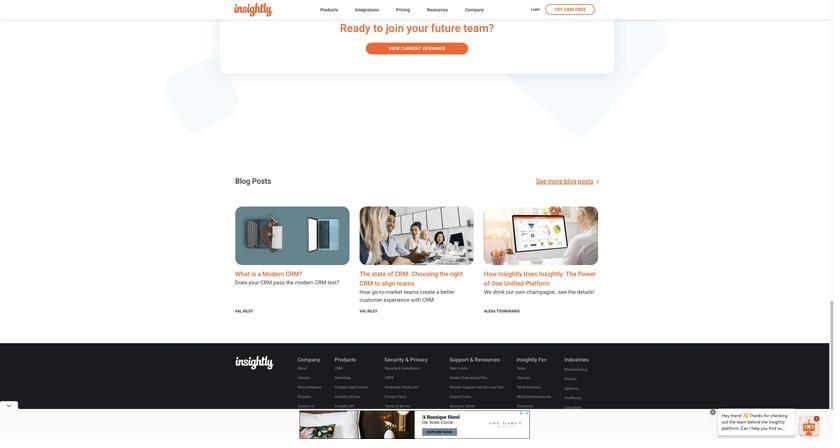 Task type: vqa. For each thing, say whether or not it's contained in the screenshot.
Security & Compliance LINK
yes



Task type: describe. For each thing, give the bounding box(es) containing it.
free crm link
[[335, 422, 351, 429]]

align teams ebook feature insightly blog image
[[360, 207, 474, 265]]

own
[[516, 289, 526, 295]]

startups link
[[517, 375, 531, 382]]

mid-sized businesses link
[[517, 394, 552, 401]]

healthcare link
[[565, 395, 582, 402]]

go-
[[372, 289, 380, 295]]

ecommerce link
[[565, 414, 584, 421]]

1 horizontal spatial company
[[466, 7, 484, 12]]

services
[[406, 414, 419, 418]]

state
[[372, 270, 386, 278]]

press releases
[[298, 386, 322, 390]]

blog
[[235, 177, 250, 186]]

riley for pass
[[243, 309, 253, 314]]

to-
[[380, 289, 386, 295]]

of inside the state of crm: choosing the right crm to align teams how go-to-market teams create a better customer experience with crm.
[[388, 270, 394, 278]]

crm?
[[286, 270, 303, 278]]

champagne…see
[[527, 289, 567, 295]]

contact sales
[[450, 395, 472, 399]]

0 vertical spatial your
[[407, 22, 429, 35]]

terms
[[385, 405, 395, 409]]

press releases link
[[298, 384, 322, 391]]

contact for contact sales
[[450, 395, 462, 399]]

customer
[[360, 297, 383, 303]]

status
[[362, 414, 372, 418]]

insightly inside how insightly uses insightly: the power of one unified platform we drink our own champagne…see the details!
[[499, 270, 523, 278]]

resource center link
[[450, 403, 476, 410]]

premier support and success plan
[[450, 386, 504, 390]]

try crm free button
[[546, 4, 596, 15]]

careers
[[298, 376, 310, 380]]

with
[[411, 297, 421, 303]]

try crm free link
[[546, 4, 596, 15]]

industries link
[[565, 356, 589, 363]]

how to switch from salesforce
[[450, 424, 498, 428]]

how to switch from salesforce link
[[450, 422, 499, 429]]

alexa
[[484, 309, 496, 314]]

small business link
[[517, 384, 542, 391]]

how for to
[[450, 424, 457, 428]]

a inside what is a modern crm? does your crm pass the modern crm test?
[[258, 270, 261, 278]]

insightly appconnect link
[[335, 384, 369, 391]]

what is a modern crm? does your crm pass the modern crm test?
[[235, 270, 340, 286]]

modern
[[263, 270, 284, 278]]

for:
[[539, 357, 548, 363]]

does
[[235, 280, 248, 286]]

sales inside "link"
[[463, 395, 472, 399]]

blog posts
[[235, 177, 271, 186]]

security for security & compliance
[[385, 367, 398, 371]]

right
[[451, 270, 463, 278]]

pricing
[[397, 7, 410, 12]]

manufacturing link
[[565, 367, 588, 374]]

the inside the state of crm: choosing the right crm to align teams how go-to-market teams create a better customer experience with crm.
[[440, 270, 449, 278]]

crm:
[[395, 270, 410, 278]]

view
[[389, 46, 400, 51]]

insightly for insightly api
[[335, 405, 348, 409]]

insightly appconnect
[[335, 386, 369, 390]]

insightly for insightly service
[[335, 395, 348, 399]]

finance link
[[565, 376, 578, 383]]

posts
[[579, 178, 594, 185]]

ready
[[340, 22, 371, 35]]

small business
[[518, 386, 541, 390]]

system
[[349, 414, 361, 418]]

professional services agreement link
[[385, 413, 437, 420]]

act
[[414, 386, 419, 390]]

support & resources
[[450, 357, 501, 363]]

and
[[477, 386, 483, 390]]

about
[[298, 367, 307, 371]]

australian privacy act link
[[385, 384, 420, 391]]

insightly api
[[335, 405, 355, 409]]

the inside the state of crm: choosing the right crm to align teams how go-to-market teams create a better customer experience with crm.
[[360, 270, 371, 278]]

how inside the state of crm: choosing the right crm to align teams how go-to-market teams create a better customer experience with crm.
[[360, 289, 371, 295]]

the inside what is a modern crm? does your crm pass the modern crm test?
[[286, 280, 294, 286]]

0 vertical spatial appconnect
[[349, 386, 369, 390]]

consulting link
[[565, 405, 582, 412]]

of inside how insightly uses insightly: the power of one unified platform we drink our own champagne…see the details!
[[484, 280, 490, 287]]

future
[[432, 22, 461, 35]]

insightly for insightly appconnect
[[335, 386, 348, 390]]

press
[[298, 386, 307, 390]]

api
[[349, 405, 355, 409]]

sized
[[525, 395, 533, 399]]

security for security & privacy
[[385, 357, 404, 363]]

center for resource center
[[466, 405, 476, 409]]

market
[[386, 289, 403, 295]]

premier support and success plan link
[[450, 384, 505, 391]]

finance
[[565, 377, 577, 381]]

free crm
[[335, 424, 350, 428]]

center for help center
[[458, 367, 469, 371]]

power
[[579, 270, 596, 278]]

us
[[311, 405, 315, 409]]

current
[[401, 46, 422, 51]]

ready to join your future team?
[[340, 22, 495, 35]]

1 vertical spatial products
[[335, 357, 357, 363]]

your inside what is a modern crm? does your crm pass the modern crm test?
[[249, 280, 259, 286]]

enterprise
[[518, 405, 533, 409]]

view current openings button
[[366, 43, 469, 54]]

of inside "link"
[[396, 405, 399, 409]]

modern
[[295, 280, 314, 286]]

insightly for insightly for:
[[517, 357, 538, 363]]

free inside free crm link
[[335, 424, 342, 428]]

onboarding
[[462, 376, 480, 380]]

1 vertical spatial insightly logo link
[[236, 356, 274, 371]]

compliance
[[402, 367, 420, 371]]

details!
[[578, 289, 595, 295]]

privacy inside australian privacy act link
[[402, 386, 413, 390]]

view current openings
[[389, 46, 446, 51]]

appconnect integrations
[[450, 433, 489, 437]]

blog
[[565, 178, 577, 185]]

align
[[382, 280, 396, 287]]

the inside how insightly uses insightly: the power of one unified platform we drink our own champagne…see the details!
[[569, 289, 576, 295]]

0 vertical spatial insightly logo link
[[235, 3, 310, 17]]

insightly service link
[[335, 394, 361, 401]]

0 horizontal spatial resources
[[428, 7, 448, 12]]

what is a modern crm? link
[[235, 270, 303, 278]]

more
[[549, 178, 563, 185]]



Task type: locate. For each thing, give the bounding box(es) containing it.
1 val from the left
[[235, 309, 242, 314]]

2 vertical spatial privacy
[[385, 395, 397, 399]]

resources up onboarding
[[475, 357, 501, 363]]

about link
[[298, 365, 308, 372]]

1 horizontal spatial of
[[396, 405, 399, 409]]

what
[[235, 270, 250, 278]]

your up 'view current openings' link
[[407, 22, 429, 35]]

to for how
[[458, 424, 461, 428]]

your down is
[[249, 280, 259, 286]]

of up we
[[484, 280, 490, 287]]

contact inside "link"
[[450, 395, 462, 399]]

free right the try in the top right of the page
[[576, 7, 587, 12]]

0 vertical spatial security
[[385, 357, 404, 363]]

1 horizontal spatial the
[[566, 270, 577, 278]]

1 horizontal spatial integrations
[[470, 433, 489, 437]]

privacy left the act
[[402, 386, 413, 390]]

& down security & privacy in the bottom of the page
[[399, 367, 401, 371]]

unified
[[505, 280, 524, 287]]

insightly up unified
[[499, 270, 523, 278]]

insightly inside insightly appconnect link
[[335, 386, 348, 390]]

we
[[484, 289, 492, 295]]

teams down "crm:"
[[397, 280, 415, 287]]

resources link
[[428, 6, 448, 14]]

0 vertical spatial sales
[[518, 367, 526, 371]]

switch
[[462, 424, 473, 428]]

australian privacy act
[[385, 386, 419, 390]]

1 vertical spatial support
[[463, 386, 476, 390]]

contact left us
[[298, 405, 310, 409]]

salesforce
[[482, 424, 498, 428]]

premier
[[450, 386, 463, 390]]

0 vertical spatial support
[[450, 357, 469, 363]]

insightly left 'api'
[[335, 405, 348, 409]]

crm up marketing
[[335, 367, 343, 371]]

2 horizontal spatial the
[[569, 289, 576, 295]]

careers link
[[298, 375, 311, 382]]

service down policy
[[400, 405, 412, 409]]

terms of service link
[[385, 403, 412, 410]]

privacy up compliance
[[411, 357, 428, 363]]

2 vertical spatial to
[[458, 424, 461, 428]]

insightly up free crm
[[335, 414, 348, 418]]

security inside security & compliance link
[[385, 367, 398, 371]]

1 horizontal spatial free
[[576, 7, 587, 12]]

& for privacy
[[406, 357, 409, 363]]

1 horizontal spatial sales
[[518, 367, 526, 371]]

to left switch
[[458, 424, 461, 428]]

plan inside "link"
[[481, 376, 488, 380]]

1 vertical spatial company
[[298, 357, 321, 363]]

1 horizontal spatial resources
[[475, 357, 501, 363]]

0 vertical spatial center
[[458, 367, 469, 371]]

0 horizontal spatial val riley
[[235, 309, 253, 314]]

& up compliance
[[406, 357, 409, 363]]

1 horizontal spatial contact
[[450, 395, 462, 399]]

consulting
[[565, 406, 582, 410]]

0 vertical spatial how
[[484, 270, 497, 278]]

try
[[555, 7, 563, 12]]

1 horizontal spatial riley
[[368, 309, 378, 314]]

1 vertical spatial appconnect
[[450, 433, 469, 437]]

1 vertical spatial service
[[400, 405, 412, 409]]

0 horizontal spatial appconnect
[[349, 386, 369, 390]]

crm up go-
[[360, 280, 373, 287]]

0 vertical spatial company
[[466, 7, 484, 12]]

crm down insightly system status link at the bottom
[[343, 424, 350, 428]]

the down crm?
[[286, 280, 294, 286]]

your
[[407, 22, 429, 35], [249, 280, 259, 286]]

crm right the try in the top right of the page
[[565, 7, 575, 12]]

1 vertical spatial your
[[249, 280, 259, 286]]

how up the customer
[[360, 289, 371, 295]]

a inside the state of crm: choosing the right crm to align teams how go-to-market teams create a better customer experience with crm.
[[437, 289, 440, 295]]

better
[[441, 289, 455, 295]]

appconnect down switch
[[450, 433, 469, 437]]

0 horizontal spatial integrations
[[356, 7, 379, 12]]

marketing link
[[335, 375, 351, 382]]

see more blog posts
[[537, 178, 594, 185]]

val down the customer
[[360, 309, 367, 314]]

riley down the customer
[[368, 309, 378, 314]]

security up gdpr
[[385, 367, 398, 371]]

insightly up insightly api
[[335, 395, 348, 399]]

to inside the state of crm: choosing the right crm to align teams how go-to-market teams create a better customer experience with crm.
[[375, 280, 381, 287]]

marketing
[[335, 376, 351, 380]]

service
[[349, 395, 361, 399], [400, 405, 412, 409]]

security up security & compliance
[[385, 357, 404, 363]]

0 horizontal spatial your
[[249, 280, 259, 286]]

terms of service
[[385, 405, 412, 409]]

2 vertical spatial how
[[450, 424, 457, 428]]

privacy policy link
[[385, 394, 407, 401]]

0 vertical spatial a
[[258, 270, 261, 278]]

to for ready
[[374, 22, 383, 35]]

0 horizontal spatial a
[[258, 270, 261, 278]]

0 horizontal spatial how
[[360, 289, 371, 295]]

& for compliance
[[399, 367, 401, 371]]

0 horizontal spatial service
[[349, 395, 361, 399]]

0 vertical spatial contact
[[450, 395, 462, 399]]

0 horizontal spatial of
[[388, 270, 394, 278]]

success
[[483, 386, 497, 390]]

1 val riley from the left
[[235, 309, 253, 314]]

2 val from the left
[[360, 309, 367, 314]]

insightly up sales link
[[517, 357, 538, 363]]

1 vertical spatial center
[[466, 405, 476, 409]]

try crm free
[[555, 7, 587, 12]]

1 vertical spatial sales
[[463, 395, 472, 399]]

integrations down from
[[470, 433, 489, 437]]

1 horizontal spatial val riley
[[360, 309, 378, 314]]

center right help
[[458, 367, 469, 371]]

insightly logo image
[[235, 3, 273, 17], [236, 356, 274, 370]]

integrations up "ready"
[[356, 7, 379, 12]]

support down guided onboarding plan "link"
[[463, 386, 476, 390]]

2 horizontal spatial how
[[484, 270, 497, 278]]

pricing link
[[397, 6, 410, 14]]

1 vertical spatial a
[[437, 289, 440, 295]]

drink
[[493, 289, 505, 295]]

0 vertical spatial plan
[[481, 376, 488, 380]]

0 horizontal spatial sales
[[463, 395, 472, 399]]

insightly api link
[[335, 403, 355, 410]]

2 horizontal spatial &
[[470, 357, 474, 363]]

small
[[518, 386, 526, 390]]

0 vertical spatial free
[[576, 7, 587, 12]]

0 vertical spatial products
[[321, 7, 338, 12]]

1 horizontal spatial plan
[[497, 386, 504, 390]]

riley down does
[[243, 309, 253, 314]]

2 vertical spatial of
[[396, 405, 399, 409]]

& up onboarding
[[470, 357, 474, 363]]

crm link
[[335, 365, 343, 372]]

1 horizontal spatial appconnect
[[450, 433, 469, 437]]

1 vertical spatial free
[[335, 424, 342, 428]]

2 riley from the left
[[368, 309, 378, 314]]

0 horizontal spatial &
[[399, 367, 401, 371]]

2 vertical spatial the
[[569, 289, 576, 295]]

alexa tsongranis
[[484, 309, 520, 314]]

insightly logo image for the bottommost insightly logo link
[[236, 356, 274, 370]]

view current openings link
[[366, 43, 469, 54]]

a left 'better'
[[437, 289, 440, 295]]

a right is
[[258, 270, 261, 278]]

sales up startups on the right bottom of the page
[[518, 367, 526, 371]]

crm
[[565, 7, 575, 12], [261, 280, 272, 286], [315, 280, 327, 286], [360, 280, 373, 287], [335, 367, 343, 371], [343, 424, 350, 428]]

the
[[360, 270, 371, 278], [566, 270, 577, 278]]

contact for contact us
[[298, 405, 310, 409]]

val riley down does
[[235, 309, 253, 314]]

val for the state of crm: choosing the right crm to align teams
[[360, 309, 367, 314]]

of
[[388, 270, 394, 278], [484, 280, 490, 287], [396, 405, 399, 409]]

crm left test?
[[315, 280, 327, 286]]

to left join
[[374, 22, 383, 35]]

0 vertical spatial integrations
[[356, 7, 379, 12]]

1 horizontal spatial service
[[400, 405, 412, 409]]

support
[[450, 357, 469, 363], [463, 386, 476, 390]]

how insightly uses insightly: the power of one unified platform we drink our own champagne…see the details!
[[484, 270, 596, 295]]

free down insightly system status link at the bottom
[[335, 424, 342, 428]]

mid-sized businesses
[[518, 395, 552, 399]]

how
[[484, 270, 497, 278], [360, 289, 371, 295], [450, 424, 457, 428]]

service down insightly appconnect link
[[349, 395, 361, 399]]

billing
[[450, 414, 460, 418]]

the left state
[[360, 270, 371, 278]]

insightly for:
[[517, 357, 548, 363]]

how for insightly
[[484, 270, 497, 278]]

of right terms
[[396, 405, 399, 409]]

contact down the premier
[[450, 395, 462, 399]]

contact us link
[[298, 403, 316, 410]]

insightly system status link
[[335, 413, 372, 420]]

0 horizontal spatial plan
[[481, 376, 488, 380]]

integrations link
[[356, 6, 379, 14]]

1 vertical spatial teams
[[404, 289, 419, 295]]

insightly inside the insightly api link
[[335, 405, 348, 409]]

insightly inside insightly service link
[[335, 395, 348, 399]]

val riley for what is a modern crm?
[[235, 309, 253, 314]]

0 horizontal spatial free
[[335, 424, 342, 428]]

choosing
[[412, 270, 439, 278]]

startups
[[518, 376, 531, 380]]

help
[[450, 367, 457, 371]]

a
[[258, 270, 261, 278], [437, 289, 440, 295]]

partners
[[298, 395, 312, 399]]

0 vertical spatial privacy
[[411, 357, 428, 363]]

tsongranis
[[497, 309, 520, 314]]

1 horizontal spatial your
[[407, 22, 429, 35]]

plan up and
[[481, 376, 488, 380]]

insightly logo image for topmost insightly logo link
[[235, 3, 273, 17]]

1 vertical spatial to
[[375, 280, 381, 287]]

company link
[[466, 6, 484, 14]]

1 vertical spatial resources
[[475, 357, 501, 363]]

view of user of insightly crm. image
[[484, 207, 599, 265]]

riley for to
[[368, 309, 378, 314]]

0 horizontal spatial val
[[235, 309, 242, 314]]

contact sales link
[[450, 394, 472, 401]]

resources up future
[[428, 7, 448, 12]]

free
[[576, 7, 587, 12], [335, 424, 342, 428]]

contact us
[[298, 405, 315, 409]]

free inside try crm free button
[[576, 7, 587, 12]]

insightly down marketing link
[[335, 386, 348, 390]]

see
[[537, 178, 547, 185]]

the state of crm: choosing the right crm to align teams how go-to-market teams create a better customer experience with crm.
[[360, 270, 463, 303]]

the left power
[[566, 270, 577, 278]]

sales link
[[517, 365, 526, 372]]

service inside "link"
[[400, 405, 412, 409]]

val down does
[[235, 309, 242, 314]]

center right resource
[[466, 405, 476, 409]]

1 vertical spatial the
[[286, 280, 294, 286]]

0 vertical spatial teams
[[397, 280, 415, 287]]

products link
[[321, 6, 338, 14]]

0 horizontal spatial contact
[[298, 405, 310, 409]]

2 horizontal spatial of
[[484, 280, 490, 287]]

privacy
[[411, 357, 428, 363], [402, 386, 413, 390], [385, 395, 397, 399]]

1 vertical spatial privacy
[[402, 386, 413, 390]]

1 horizontal spatial val
[[360, 309, 367, 314]]

teams up with
[[404, 289, 419, 295]]

2 the from the left
[[566, 270, 577, 278]]

1 horizontal spatial &
[[406, 357, 409, 363]]

appconnect up insightly service
[[349, 386, 369, 390]]

policy
[[397, 395, 407, 399]]

1 vertical spatial how
[[360, 289, 371, 295]]

privacy up terms
[[385, 395, 397, 399]]

security & compliance
[[385, 367, 420, 371]]

plan
[[481, 376, 488, 380], [497, 386, 504, 390]]

professional services agreement
[[385, 414, 437, 418]]

the inside how insightly uses insightly: the power of one unified platform we drink our own champagne…see the details!
[[566, 270, 577, 278]]

agreement
[[420, 414, 437, 418]]

0 vertical spatial of
[[388, 270, 394, 278]]

insightly inside insightly system status link
[[335, 414, 348, 418]]

integrations
[[356, 7, 379, 12], [470, 433, 489, 437]]

1 horizontal spatial a
[[437, 289, 440, 295]]

company up team?
[[466, 7, 484, 12]]

crm down what is a modern crm? link
[[261, 280, 272, 286]]

1 horizontal spatial how
[[450, 424, 457, 428]]

to up go-
[[375, 280, 381, 287]]

company up about
[[298, 357, 321, 363]]

sales
[[518, 367, 526, 371], [463, 395, 472, 399]]

create
[[421, 289, 436, 295]]

val riley for the state of crm: choosing the right crm to align teams
[[360, 309, 378, 314]]

the left details! on the bottom right
[[569, 289, 576, 295]]

0 vertical spatial service
[[349, 395, 361, 399]]

val for what is a modern crm?
[[235, 309, 242, 314]]

1 vertical spatial integrations
[[470, 433, 489, 437]]

2 val riley from the left
[[360, 309, 378, 314]]

plan right success in the bottom of the page
[[497, 386, 504, 390]]

the left right
[[440, 270, 449, 278]]

how insightly uses insightly: the power of one unified platform link
[[484, 270, 596, 287]]

how inside how insightly uses insightly: the power of one unified platform we drink our own champagne…see the details!
[[484, 270, 497, 278]]

0 vertical spatial insightly logo image
[[235, 3, 273, 17]]

1 riley from the left
[[243, 309, 253, 314]]

platform
[[526, 280, 551, 287]]

1 vertical spatial contact
[[298, 405, 310, 409]]

1 horizontal spatial the
[[440, 270, 449, 278]]

support up help center
[[450, 357, 469, 363]]

experience
[[384, 297, 410, 303]]

crm inside the state of crm: choosing the right crm to align teams how go-to-market teams create a better customer experience with crm.
[[360, 280, 373, 287]]

1 the from the left
[[360, 270, 371, 278]]

crm inside button
[[565, 7, 575, 12]]

0 horizontal spatial the
[[360, 270, 371, 278]]

center
[[458, 367, 469, 371], [466, 405, 476, 409]]

1 vertical spatial security
[[385, 367, 398, 371]]

1 vertical spatial of
[[484, 280, 490, 287]]

privacy inside the privacy policy link
[[385, 395, 397, 399]]

australian
[[385, 386, 401, 390]]

releases
[[308, 386, 322, 390]]

1 vertical spatial plan
[[497, 386, 504, 390]]

of up align
[[388, 270, 394, 278]]

val riley down the customer
[[360, 309, 378, 314]]

typewriter and laptop together. image
[[235, 207, 350, 265]]

1 vertical spatial insightly logo image
[[236, 356, 274, 370]]

0 vertical spatial to
[[374, 22, 383, 35]]

0 vertical spatial resources
[[428, 7, 448, 12]]

& for resources
[[470, 357, 474, 363]]

businesses
[[534, 395, 552, 399]]

insightly for insightly system status
[[335, 414, 348, 418]]

0 horizontal spatial company
[[298, 357, 321, 363]]

0 horizontal spatial riley
[[243, 309, 253, 314]]

0 vertical spatial the
[[440, 270, 449, 278]]

0 horizontal spatial the
[[286, 280, 294, 286]]

sales up resource center
[[463, 395, 472, 399]]

posts
[[252, 177, 271, 186]]

how up one on the bottom right of page
[[484, 270, 497, 278]]

mid-
[[518, 395, 525, 399]]

guided
[[450, 376, 461, 380]]

how down billing 'link'
[[450, 424, 457, 428]]



